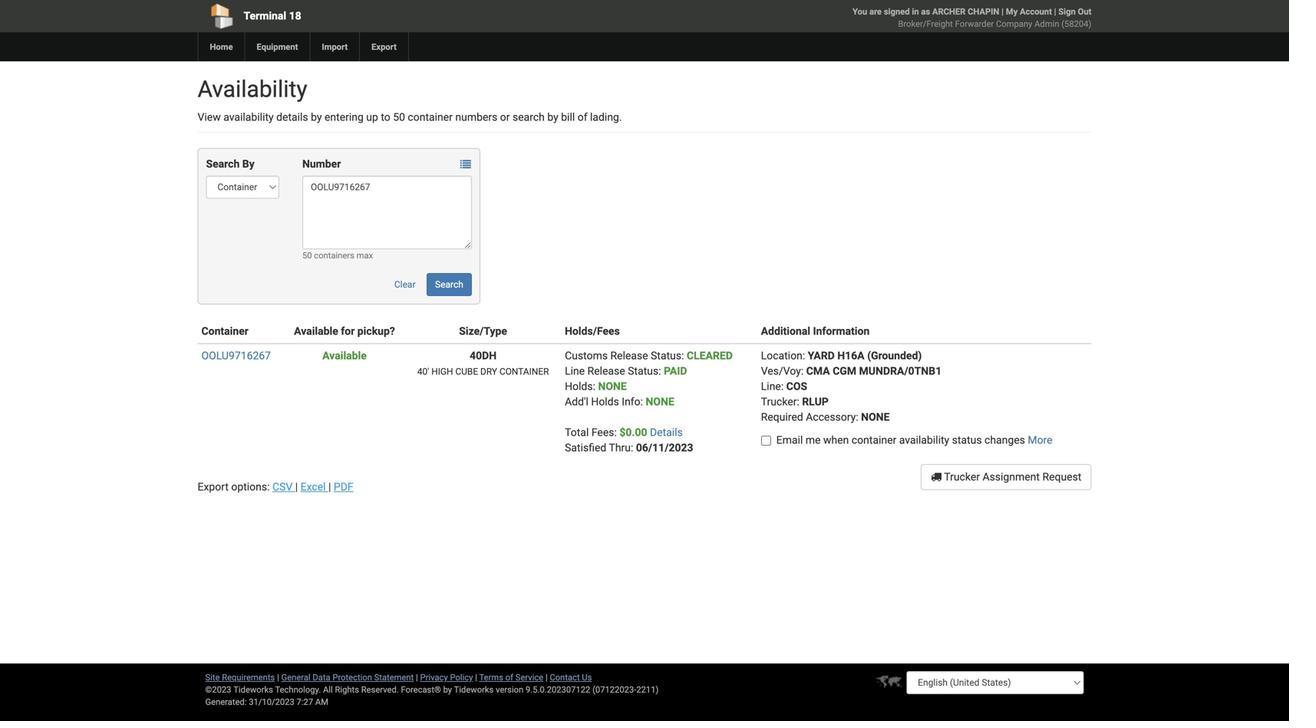 Task type: describe. For each thing, give the bounding box(es) containing it.
holds
[[591, 396, 619, 408]]

1 horizontal spatial of
[[578, 111, 588, 124]]

are
[[870, 7, 882, 17]]

us
[[582, 673, 592, 683]]

| up forecast®
[[416, 673, 418, 683]]

number
[[302, 158, 341, 170]]

cleared
[[687, 350, 733, 362]]

none inside location : yard h16a (grounded) ves/voy: cma cgm mundra/0tnb1 line: cos trucker: rlup required accessory : none
[[862, 411, 890, 424]]

40dh 40' high cube dry container
[[418, 350, 549, 377]]

technology.
[[275, 685, 321, 695]]

terms of service link
[[479, 673, 544, 683]]

you are signed in as archer chapin | my account | sign out broker/freight forwarder company admin (58204)
[[853, 7, 1092, 29]]

am
[[315, 697, 329, 707]]

admin
[[1035, 19, 1060, 29]]

up
[[366, 111, 378, 124]]

assignment
[[983, 471, 1040, 484]]

more link
[[1028, 434, 1053, 447]]

home
[[210, 42, 233, 52]]

my
[[1006, 7, 1018, 17]]

in
[[912, 7, 919, 17]]

high
[[432, 367, 453, 377]]

06/11/2023
[[636, 442, 694, 454]]

1 vertical spatial 50
[[302, 251, 312, 261]]

1 horizontal spatial container
[[852, 434, 897, 447]]

holds:
[[565, 380, 596, 393]]

rights
[[335, 685, 359, 695]]

search for search by
[[206, 158, 240, 170]]

$0.00
[[620, 426, 648, 439]]

trucker
[[945, 471, 980, 484]]

of inside site requirements | general data protection statement | privacy policy | terms of service | contact us ©2023 tideworks technology. all rights reserved. forecast® by tideworks version 9.5.0.202307122 (07122023-2211) generated: 31/10/2023 7:27 am
[[506, 673, 514, 683]]

total
[[565, 426, 589, 439]]

Number text field
[[302, 176, 472, 250]]

| left my
[[1002, 7, 1004, 17]]

container
[[500, 367, 549, 377]]

general data protection statement link
[[281, 673, 414, 683]]

account
[[1020, 7, 1053, 17]]

oolu9716267
[[202, 350, 271, 362]]

requirements
[[222, 673, 275, 683]]

0 vertical spatial container
[[408, 111, 453, 124]]

when
[[824, 434, 849, 447]]

clear button
[[386, 273, 424, 296]]

line:
[[761, 380, 784, 393]]

container
[[202, 325, 249, 338]]

options:
[[231, 481, 270, 494]]

chapin
[[968, 7, 1000, 17]]

terminal
[[244, 10, 286, 22]]

7:27
[[297, 697, 313, 707]]

export for export options: csv | excel | pdf
[[198, 481, 229, 494]]

location : yard h16a (grounded) ves/voy: cma cgm mundra/0tnb1 line: cos trucker: rlup required accessory : none
[[761, 350, 942, 424]]

holds/fees
[[565, 325, 620, 338]]

csv
[[272, 481, 293, 494]]

import
[[322, 42, 348, 52]]

40dh
[[470, 350, 497, 362]]

entering
[[325, 111, 364, 124]]

pdf
[[334, 481, 354, 494]]

availability
[[198, 76, 307, 103]]

show list image
[[460, 159, 471, 170]]

generated:
[[205, 697, 247, 707]]

by
[[242, 158, 255, 170]]

1 vertical spatial status
[[628, 365, 659, 378]]

9.5.0.202307122
[[526, 685, 591, 695]]

version
[[496, 685, 524, 695]]

forecast®
[[401, 685, 441, 695]]

| right csv
[[295, 481, 298, 494]]

contact us link
[[550, 673, 592, 683]]

ves/voy:
[[761, 365, 804, 378]]

max
[[357, 251, 373, 261]]

1 horizontal spatial 50
[[393, 111, 405, 124]]

paid
[[664, 365, 687, 378]]

bill
[[561, 111, 575, 124]]

all
[[323, 685, 333, 695]]

additional
[[761, 325, 811, 338]]

service
[[516, 673, 544, 683]]

required
[[761, 411, 804, 424]]

cma
[[807, 365, 830, 378]]

additional information
[[761, 325, 870, 338]]

2 horizontal spatial by
[[548, 111, 559, 124]]

search for search
[[435, 279, 464, 290]]

40'
[[418, 367, 429, 377]]

31/10/2023
[[249, 697, 295, 707]]

: left yard
[[803, 350, 806, 362]]

me
[[806, 434, 821, 447]]

search by
[[206, 158, 255, 170]]

rlup
[[803, 396, 829, 408]]

sign out link
[[1059, 7, 1092, 17]]

0 horizontal spatial by
[[311, 111, 322, 124]]

(58204)
[[1062, 19, 1092, 29]]

0 vertical spatial release
[[611, 350, 648, 362]]

as
[[922, 7, 931, 17]]

search button
[[427, 273, 472, 296]]

details
[[650, 426, 683, 439]]



Task type: vqa. For each thing, say whether or not it's contained in the screenshot.
the Total
yes



Task type: locate. For each thing, give the bounding box(es) containing it.
by down privacy policy link
[[443, 685, 452, 695]]

1 vertical spatial availability
[[900, 434, 950, 447]]

by right the details in the left of the page
[[311, 111, 322, 124]]

truck image
[[931, 472, 942, 483]]

search inside button
[[435, 279, 464, 290]]

| left pdf
[[329, 481, 331, 494]]

availability up truck image
[[900, 434, 950, 447]]

1 horizontal spatial search
[[435, 279, 464, 290]]

view availability details by entering up to 50 container numbers or search by bill of lading.
[[198, 111, 622, 124]]

signed
[[884, 7, 910, 17]]

50
[[393, 111, 405, 124], [302, 251, 312, 261]]

1 vertical spatial search
[[435, 279, 464, 290]]

privacy
[[420, 673, 448, 683]]

details
[[276, 111, 308, 124]]

more
[[1028, 434, 1053, 447]]

1 horizontal spatial availability
[[900, 434, 950, 447]]

0 vertical spatial available
[[294, 325, 338, 338]]

(07122023-
[[593, 685, 637, 695]]

h16a
[[838, 350, 865, 362]]

0 vertical spatial 50
[[393, 111, 405, 124]]

50 left the containers
[[302, 251, 312, 261]]

total fees: $0.00 details satisfied thru: 06/11/2023
[[565, 426, 694, 454]]

customs
[[565, 350, 608, 362]]

available for available
[[323, 350, 367, 362]]

0 horizontal spatial none
[[598, 380, 627, 393]]

yard
[[808, 350, 835, 362]]

status
[[953, 434, 982, 447]]

export
[[372, 42, 397, 52], [198, 481, 229, 494]]

0 horizontal spatial search
[[206, 158, 240, 170]]

fees:
[[592, 426, 617, 439]]

of up the version
[[506, 673, 514, 683]]

data
[[313, 673, 331, 683]]

site
[[205, 673, 220, 683]]

none up holds at the bottom left
[[598, 380, 627, 393]]

site requirements link
[[205, 673, 275, 683]]

policy
[[450, 673, 473, 683]]

| left sign at the right
[[1055, 7, 1057, 17]]

home link
[[198, 32, 245, 61]]

clear
[[394, 279, 416, 290]]

location
[[761, 350, 803, 362]]

mundra/0tnb1
[[860, 365, 942, 378]]

of right bill
[[578, 111, 588, 124]]

excel
[[301, 481, 326, 494]]

1 vertical spatial container
[[852, 434, 897, 447]]

equipment
[[257, 42, 298, 52]]

1 vertical spatial available
[[323, 350, 367, 362]]

trucker assignment request
[[942, 471, 1082, 484]]

50 right the to
[[393, 111, 405, 124]]

tideworks
[[454, 685, 494, 695]]

(grounded)
[[868, 350, 922, 362]]

view
[[198, 111, 221, 124]]

forwarder
[[956, 19, 994, 29]]

details link
[[650, 426, 683, 439]]

0 horizontal spatial availability
[[224, 111, 274, 124]]

1 vertical spatial release
[[588, 365, 625, 378]]

csv link
[[272, 481, 295, 494]]

archer
[[933, 7, 966, 17]]

my account link
[[1006, 7, 1053, 17]]

0 horizontal spatial container
[[408, 111, 453, 124]]

1 horizontal spatial by
[[443, 685, 452, 695]]

export down terminal 18 link
[[372, 42, 397, 52]]

size/type
[[459, 325, 507, 338]]

information
[[813, 325, 870, 338]]

terminal 18
[[244, 10, 301, 22]]

email
[[777, 434, 803, 447]]

50 containers max
[[302, 251, 373, 261]]

: up paid
[[682, 350, 684, 362]]

status up paid
[[651, 350, 682, 362]]

: left paid
[[659, 365, 661, 378]]

add'l
[[565, 396, 589, 408]]

1 vertical spatial export
[[198, 481, 229, 494]]

0 horizontal spatial 50
[[302, 251, 312, 261]]

0 vertical spatial search
[[206, 158, 240, 170]]

search left "by"
[[206, 158, 240, 170]]

2 vertical spatial none
[[862, 411, 890, 424]]

search
[[513, 111, 545, 124]]

export left options:
[[198, 481, 229, 494]]

sign
[[1059, 7, 1076, 17]]

for
[[341, 325, 355, 338]]

None checkbox
[[761, 436, 771, 446]]

search right clear
[[435, 279, 464, 290]]

equipment link
[[245, 32, 310, 61]]

0 vertical spatial none
[[598, 380, 627, 393]]

| left general
[[277, 673, 279, 683]]

oolu9716267 link
[[202, 350, 271, 362]]

by
[[311, 111, 322, 124], [548, 111, 559, 124], [443, 685, 452, 695]]

cos
[[787, 380, 808, 393]]

1 vertical spatial none
[[646, 396, 675, 408]]

1 horizontal spatial none
[[646, 396, 675, 408]]

18
[[289, 10, 301, 22]]

none right accessory
[[862, 411, 890, 424]]

excel link
[[301, 481, 329, 494]]

none right "info:"
[[646, 396, 675, 408]]

by inside site requirements | general data protection statement | privacy policy | terms of service | contact us ©2023 tideworks technology. all rights reserved. forecast® by tideworks version 9.5.0.202307122 (07122023-2211) generated: 31/10/2023 7:27 am
[[443, 685, 452, 695]]

containers
[[314, 251, 355, 261]]

0 vertical spatial availability
[[224, 111, 274, 124]]

pdf link
[[334, 481, 354, 494]]

©2023 tideworks
[[205, 685, 273, 695]]

request
[[1043, 471, 1082, 484]]

available for available for pickup?
[[294, 325, 338, 338]]

terminal 18 link
[[198, 0, 557, 32]]

you
[[853, 7, 868, 17]]

out
[[1078, 7, 1092, 17]]

available down available for pickup?
[[323, 350, 367, 362]]

pickup?
[[358, 325, 395, 338]]

0 horizontal spatial export
[[198, 481, 229, 494]]

0 vertical spatial export
[[372, 42, 397, 52]]

| up tideworks
[[475, 673, 477, 683]]

of
[[578, 111, 588, 124], [506, 673, 514, 683]]

| up 9.5.0.202307122
[[546, 673, 548, 683]]

by left bill
[[548, 111, 559, 124]]

accessory
[[806, 411, 856, 424]]

or
[[500, 111, 510, 124]]

reserved.
[[361, 685, 399, 695]]

available left for
[[294, 325, 338, 338]]

trucker assignment request button
[[921, 464, 1092, 491]]

0 horizontal spatial of
[[506, 673, 514, 683]]

release right customs
[[611, 350, 648, 362]]

status left paid
[[628, 365, 659, 378]]

0 vertical spatial status
[[651, 350, 682, 362]]

satisfied
[[565, 442, 607, 454]]

numbers
[[456, 111, 498, 124]]

to
[[381, 111, 391, 124]]

1 horizontal spatial export
[[372, 42, 397, 52]]

export for export
[[372, 42, 397, 52]]

cgm
[[833, 365, 857, 378]]

release down customs
[[588, 365, 625, 378]]

0 vertical spatial of
[[578, 111, 588, 124]]

thru:
[[609, 442, 634, 454]]

container right when
[[852, 434, 897, 447]]

container right the to
[[408, 111, 453, 124]]

status
[[651, 350, 682, 362], [628, 365, 659, 378]]

general
[[281, 673, 311, 683]]

availability down "availability"
[[224, 111, 274, 124]]

2 horizontal spatial none
[[862, 411, 890, 424]]

1 vertical spatial of
[[506, 673, 514, 683]]

customs release status : cleared line release status : paid holds: none add'l holds info: none
[[565, 350, 733, 408]]

: down cgm
[[856, 411, 859, 424]]



